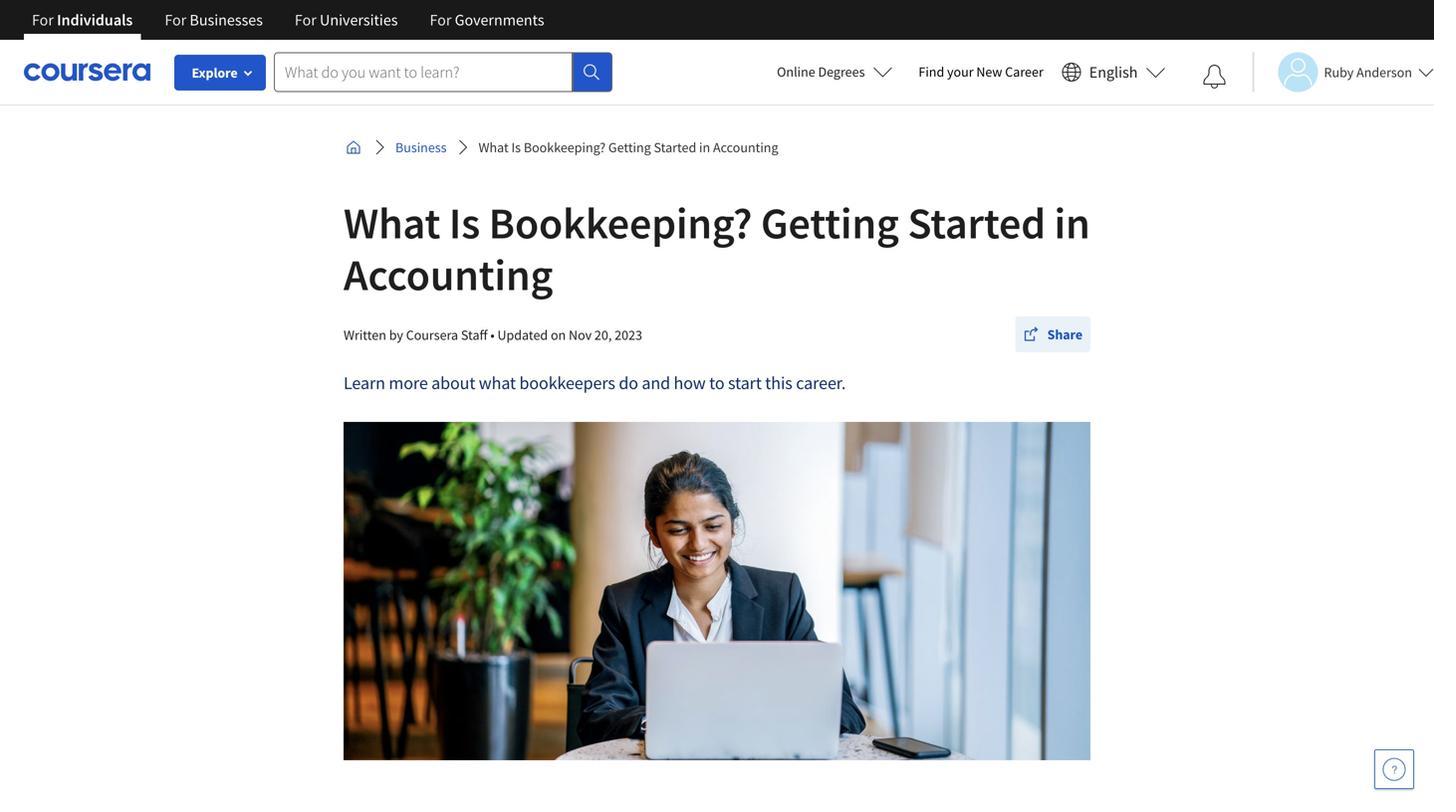 Task type: describe. For each thing, give the bounding box(es) containing it.
explore button
[[174, 55, 266, 91]]

more
[[389, 372, 428, 394]]

1 vertical spatial what
[[344, 195, 441, 251]]

0 vertical spatial what is bookkeeping? getting started in accounting
[[479, 138, 778, 156]]

2023
[[615, 326, 642, 344]]

english
[[1090, 62, 1138, 82]]

home image
[[346, 139, 362, 155]]

businesses
[[190, 10, 263, 30]]

what is bookkeeping? getting started in accounting link
[[471, 129, 786, 165]]

online degrees
[[777, 63, 865, 81]]

online degrees button
[[761, 50, 909, 94]]

1 vertical spatial bookkeeping?
[[489, 195, 752, 251]]

for businesses
[[165, 10, 263, 30]]

business link
[[387, 129, 455, 165]]

start
[[728, 372, 762, 394]]

20,
[[595, 326, 612, 344]]

help center image
[[1383, 758, 1406, 782]]

explore
[[192, 64, 238, 82]]

banner navigation
[[16, 0, 560, 40]]

english button
[[1054, 40, 1174, 105]]

career
[[1005, 63, 1044, 81]]

for universities
[[295, 10, 398, 30]]

this
[[765, 372, 793, 394]]

on
[[551, 326, 566, 344]]

online
[[777, 63, 815, 81]]

business
[[395, 138, 447, 156]]

universities
[[320, 10, 398, 30]]

learn
[[344, 372, 385, 394]]

governments
[[455, 10, 545, 30]]

ruby anderson button
[[1253, 52, 1434, 92]]

new
[[977, 63, 1003, 81]]

0 vertical spatial in
[[699, 138, 710, 156]]

1 horizontal spatial accounting
[[713, 138, 778, 156]]

in inside what is bookkeeping? getting started in accounting
[[1055, 195, 1090, 251]]

started inside what is bookkeeping? getting started in accounting link
[[654, 138, 697, 156]]

coursera
[[406, 326, 458, 344]]

0 horizontal spatial accounting
[[344, 247, 553, 302]]

written
[[344, 326, 386, 344]]

by
[[389, 326, 403, 344]]

ruby
[[1324, 63, 1354, 81]]

updated
[[498, 326, 548, 344]]

about
[[431, 372, 475, 394]]



Task type: vqa. For each thing, say whether or not it's contained in the screenshot.
University
no



Task type: locate. For each thing, give the bounding box(es) containing it.
bookkeeping? inside what is bookkeeping? getting started in accounting link
[[524, 138, 606, 156]]

for left businesses
[[165, 10, 186, 30]]

written by coursera staff • updated on nov 20, 2023
[[344, 326, 642, 344]]

None search field
[[274, 52, 613, 92]]

find
[[919, 63, 945, 81]]

is
[[511, 138, 521, 156], [449, 195, 480, 251]]

for up the what do you want to learn? text box
[[430, 10, 452, 30]]

share
[[1048, 326, 1083, 344]]

coursera image
[[24, 56, 150, 88]]

for for governments
[[430, 10, 452, 30]]

learn more about what bookkeepers do and how to start this career.
[[344, 372, 846, 394]]

individuals
[[57, 10, 133, 30]]

getting
[[609, 138, 651, 156], [761, 195, 899, 251]]

do
[[619, 372, 638, 394]]

0 horizontal spatial getting
[[609, 138, 651, 156]]

1 horizontal spatial started
[[908, 195, 1046, 251]]

•
[[490, 326, 495, 344]]

in
[[699, 138, 710, 156], [1055, 195, 1090, 251]]

accounting
[[713, 138, 778, 156], [344, 247, 553, 302]]

0 horizontal spatial in
[[699, 138, 710, 156]]

0 horizontal spatial what
[[344, 195, 441, 251]]

0 horizontal spatial started
[[654, 138, 697, 156]]

what right "business" at the top
[[479, 138, 509, 156]]

1 vertical spatial in
[[1055, 195, 1090, 251]]

for for individuals
[[32, 10, 54, 30]]

3 for from the left
[[295, 10, 317, 30]]

for for businesses
[[165, 10, 186, 30]]

what down business link
[[344, 195, 441, 251]]

What do you want to learn? text field
[[274, 52, 573, 92]]

how
[[674, 372, 706, 394]]

find your new career link
[[909, 60, 1054, 85]]

0 vertical spatial accounting
[[713, 138, 778, 156]]

1 vertical spatial accounting
[[344, 247, 553, 302]]

anderson
[[1357, 63, 1412, 81]]

[featured image] a bookkeeper works at her laptop computer next to a window. image
[[344, 422, 1091, 791]]

for left universities
[[295, 10, 317, 30]]

to
[[709, 372, 725, 394]]

1 horizontal spatial in
[[1055, 195, 1090, 251]]

staff
[[461, 326, 488, 344]]

0 vertical spatial what
[[479, 138, 509, 156]]

bookkeeping?
[[524, 138, 606, 156], [489, 195, 752, 251]]

share button
[[1016, 317, 1091, 353], [1016, 317, 1091, 353]]

4 for from the left
[[430, 10, 452, 30]]

0 vertical spatial is
[[511, 138, 521, 156]]

accounting up the coursera
[[344, 247, 553, 302]]

0 vertical spatial bookkeeping?
[[524, 138, 606, 156]]

2 for from the left
[[165, 10, 186, 30]]

1 vertical spatial is
[[449, 195, 480, 251]]

degrees
[[818, 63, 865, 81]]

0 horizontal spatial is
[[449, 195, 480, 251]]

for individuals
[[32, 10, 133, 30]]

for
[[32, 10, 54, 30], [165, 10, 186, 30], [295, 10, 317, 30], [430, 10, 452, 30]]

1 horizontal spatial is
[[511, 138, 521, 156]]

1 vertical spatial started
[[908, 195, 1046, 251]]

1 horizontal spatial getting
[[761, 195, 899, 251]]

for for universities
[[295, 10, 317, 30]]

is right "business" at the top
[[511, 138, 521, 156]]

is down business link
[[449, 195, 480, 251]]

0 vertical spatial started
[[654, 138, 697, 156]]

show notifications image
[[1203, 65, 1227, 89]]

1 for from the left
[[32, 10, 54, 30]]

for left "individuals"
[[32, 10, 54, 30]]

1 vertical spatial getting
[[761, 195, 899, 251]]

what is bookkeeping? getting started in accounting
[[479, 138, 778, 156], [344, 195, 1090, 302]]

for governments
[[430, 10, 545, 30]]

what
[[479, 372, 516, 394]]

what
[[479, 138, 509, 156], [344, 195, 441, 251]]

1 vertical spatial what is bookkeeping? getting started in accounting
[[344, 195, 1090, 302]]

ruby anderson
[[1324, 63, 1412, 81]]

and
[[642, 372, 670, 394]]

0 vertical spatial getting
[[609, 138, 651, 156]]

bookkeepers
[[519, 372, 615, 394]]

career.
[[796, 372, 846, 394]]

accounting down the online
[[713, 138, 778, 156]]

find your new career
[[919, 63, 1044, 81]]

1 horizontal spatial what
[[479, 138, 509, 156]]

started
[[654, 138, 697, 156], [908, 195, 1046, 251]]

your
[[947, 63, 974, 81]]

nov
[[569, 326, 592, 344]]



